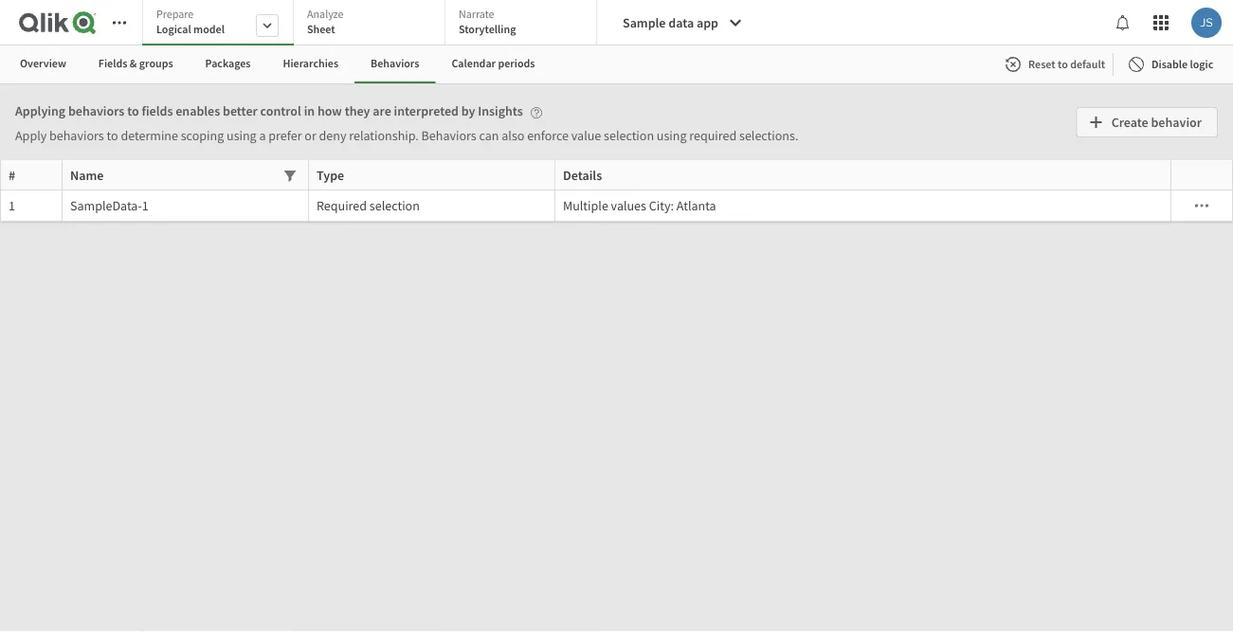 Task type: describe. For each thing, give the bounding box(es) containing it.
sampledata-
[[70, 197, 142, 214]]

1 using from the left
[[227, 127, 257, 144]]

to for applying behaviors to fields enables better control in how they are interpreted by insights
[[127, 103, 139, 120]]

apply
[[15, 127, 47, 144]]

fields & groups
[[98, 56, 173, 71]]

behaviors for apply
[[49, 127, 104, 144]]

a
[[259, 127, 266, 144]]

prefer
[[269, 127, 302, 144]]

deny
[[319, 127, 346, 144]]

in
[[304, 103, 315, 120]]

required selection
[[317, 197, 420, 214]]

overview button
[[4, 46, 82, 83]]

1 horizontal spatial selection
[[604, 127, 654, 144]]

behavior
[[1151, 114, 1202, 131]]

groups
[[139, 56, 173, 71]]

fields & groups button
[[82, 46, 189, 83]]

prepare logical model
[[156, 7, 225, 36]]

tab list containing prepare
[[142, 0, 604, 47]]

analyze sheet
[[307, 7, 344, 36]]

required
[[689, 127, 737, 144]]

multiple values   city: atlanta
[[563, 197, 716, 214]]

analyze
[[307, 7, 344, 21]]

#
[[9, 166, 15, 183]]

fields
[[142, 103, 173, 120]]

create
[[1112, 114, 1149, 131]]

2 1 from the left
[[142, 197, 149, 214]]

calendar
[[452, 56, 496, 71]]

narrate
[[459, 7, 494, 21]]

1 vertical spatial behaviors
[[421, 127, 477, 144]]

values
[[611, 197, 646, 214]]

app
[[697, 14, 719, 31]]

disable
[[1152, 57, 1188, 72]]

periods
[[498, 56, 535, 71]]

calendar periods
[[452, 56, 535, 71]]

determine
[[121, 127, 178, 144]]

sample
[[623, 14, 666, 31]]

tab list containing overview
[[4, 46, 617, 83]]

to inside reset to default button
[[1058, 57, 1068, 72]]

by
[[461, 103, 475, 120]]

type button
[[317, 162, 547, 188]]

are
[[373, 103, 391, 120]]

scoping
[[181, 127, 224, 144]]

city:
[[649, 197, 674, 214]]

hierarchies button
[[267, 46, 355, 83]]

data
[[669, 14, 694, 31]]

apply behaviors to determine scoping using a prefer or deny relationship. behaviors can also enforce value selection using required selections.
[[15, 127, 799, 144]]

selections.
[[739, 127, 799, 144]]

application containing sample data app
[[0, 0, 1233, 632]]

enforce
[[527, 127, 569, 144]]

logic
[[1190, 57, 1214, 72]]

sheet
[[307, 22, 335, 36]]

2 using from the left
[[657, 127, 687, 144]]

applying
[[15, 103, 66, 120]]

john smith image
[[1192, 8, 1222, 38]]

control
[[260, 103, 301, 120]]

narrate storytelling
[[459, 7, 516, 36]]

storytelling
[[459, 22, 516, 36]]

multiple
[[563, 197, 608, 214]]



Task type: locate. For each thing, give the bounding box(es) containing it.
using left required
[[657, 127, 687, 144]]

2 horizontal spatial to
[[1058, 57, 1068, 72]]

to for apply behaviors to determine scoping using a prefer or deny relationship. behaviors can also enforce value selection using required selections.
[[107, 127, 118, 144]]

1 vertical spatial to
[[127, 103, 139, 120]]

can
[[479, 127, 499, 144]]

0 vertical spatial behaviors
[[371, 56, 419, 71]]

relationship.
[[349, 127, 419, 144]]

behaviors button
[[355, 46, 436, 83]]

name
[[70, 166, 104, 183]]

behaviors for applying
[[68, 103, 125, 120]]

to right reset on the top of the page
[[1058, 57, 1068, 72]]

reset to default
[[1029, 57, 1105, 72]]

create behavior button
[[1077, 107, 1218, 137]]

behaviors inside button
[[371, 56, 419, 71]]

1 down the name button
[[142, 197, 149, 214]]

prepare
[[156, 7, 194, 21]]

0 horizontal spatial to
[[107, 127, 118, 144]]

1 1 from the left
[[9, 197, 15, 214]]

to left determine
[[107, 127, 118, 144]]

sample data app button
[[611, 8, 755, 38]]

value
[[571, 127, 601, 144]]

1 down the #
[[9, 197, 15, 214]]

application
[[0, 0, 1233, 632]]

packages
[[205, 56, 251, 71]]

to left fields
[[127, 103, 139, 120]]

how
[[318, 103, 342, 120]]

selection down the type "button"
[[370, 197, 420, 214]]

0 horizontal spatial 1
[[9, 197, 15, 214]]

sampledata-1
[[70, 197, 149, 214]]

tab list
[[142, 0, 604, 47], [4, 46, 617, 83]]

selection right value
[[604, 127, 654, 144]]

using
[[227, 127, 257, 144], [657, 127, 687, 144]]

model
[[193, 22, 225, 36]]

tab list up the hierarchies
[[142, 0, 604, 47]]

1 vertical spatial behaviors
[[49, 127, 104, 144]]

type
[[317, 166, 344, 183]]

2 vertical spatial to
[[107, 127, 118, 144]]

better
[[223, 103, 258, 120]]

behaviors up the are
[[371, 56, 419, 71]]

packages button
[[189, 46, 267, 83]]

details button
[[563, 162, 1163, 188]]

1 horizontal spatial to
[[127, 103, 139, 120]]

0 horizontal spatial using
[[227, 127, 257, 144]]

0 vertical spatial selection
[[604, 127, 654, 144]]

default
[[1070, 57, 1105, 72]]

behaviors up name
[[49, 127, 104, 144]]

selection
[[604, 127, 654, 144], [370, 197, 420, 214]]

tab list down sheet at left top
[[4, 46, 617, 83]]

disable logic
[[1152, 57, 1214, 72]]

hierarchies
[[283, 56, 338, 71]]

behaviors down by
[[421, 127, 477, 144]]

or
[[305, 127, 316, 144]]

create behavior
[[1112, 114, 1202, 131]]

1 horizontal spatial behaviors
[[421, 127, 477, 144]]

&
[[130, 56, 137, 71]]

0 horizontal spatial selection
[[370, 197, 420, 214]]

disable logic button
[[1118, 49, 1229, 80]]

overview
[[20, 56, 66, 71]]

enables
[[176, 103, 220, 120]]

fields
[[98, 56, 127, 71]]

also
[[502, 127, 525, 144]]

atlanta
[[677, 197, 716, 214]]

logical
[[156, 22, 191, 36]]

0 vertical spatial to
[[1058, 57, 1068, 72]]

name button
[[70, 162, 280, 188]]

calendar periods button
[[436, 46, 551, 83]]

required
[[317, 197, 367, 214]]

0 vertical spatial behaviors
[[68, 103, 125, 120]]

interpreted
[[394, 103, 459, 120]]

behaviors down 'fields'
[[68, 103, 125, 120]]

using left 'a'
[[227, 127, 257, 144]]

reset
[[1029, 57, 1056, 72]]

1 vertical spatial selection
[[370, 197, 420, 214]]

1 horizontal spatial using
[[657, 127, 687, 144]]

reset to default button
[[1002, 49, 1113, 80]]

insights
[[478, 103, 523, 120]]

0 horizontal spatial behaviors
[[371, 56, 419, 71]]

1 horizontal spatial 1
[[142, 197, 149, 214]]

behaviors
[[371, 56, 419, 71], [421, 127, 477, 144]]

applying behaviors to fields enables better control in how they are interpreted by insights
[[15, 103, 523, 120]]

1
[[9, 197, 15, 214], [142, 197, 149, 214]]

they
[[345, 103, 370, 120]]

behaviors
[[68, 103, 125, 120], [49, 127, 104, 144]]

sample data app
[[623, 14, 719, 31]]

details
[[563, 166, 602, 183]]

to
[[1058, 57, 1068, 72], [127, 103, 139, 120], [107, 127, 118, 144]]



Task type: vqa. For each thing, say whether or not it's contained in the screenshot.
application
yes



